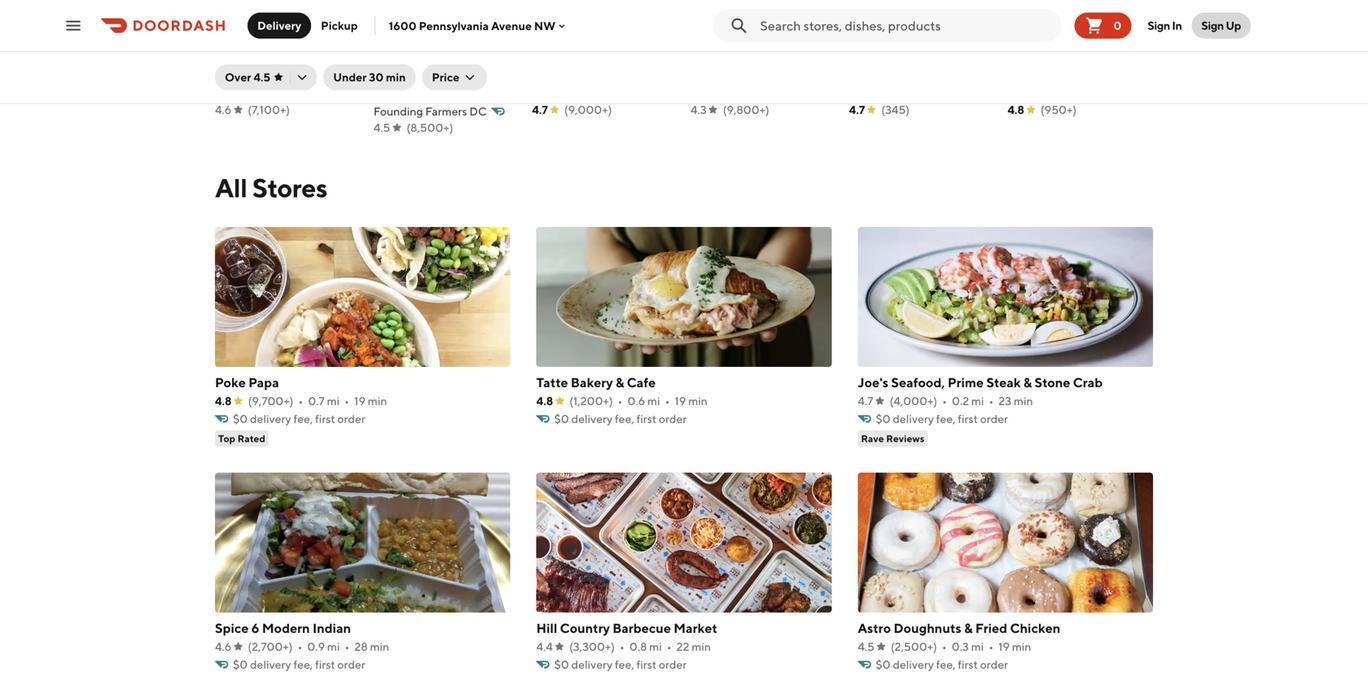 Task type: describe. For each thing, give the bounding box(es) containing it.
barbecue
[[613, 621, 671, 637]]

add for 4.3
[[801, 15, 823, 29]]

1 horizontal spatial crab
[[691, 46, 720, 61]]

plank
[[459, 46, 493, 61]]

founding
[[374, 105, 423, 118]]

farmers
[[425, 105, 467, 118]]

delivery for papa
[[250, 413, 291, 426]]

delivery for seafood,
[[893, 413, 934, 426]]

under 30 min
[[333, 70, 406, 84]]

bengall fish curry
[[849, 46, 961, 61]]

add for rpm italian
[[325, 15, 348, 29]]

4.8 for tatte bakery & cafe
[[536, 395, 553, 408]]

under
[[333, 70, 367, 84]]

over 4.5
[[225, 70, 270, 84]]

(7,100+)
[[248, 103, 290, 116]]

• 0.2 mi • 23 min
[[942, 395, 1033, 408]]

$0 for tatte
[[554, 413, 569, 426]]

salmon inside glazed cedar plank salmon $29.99
[[374, 64, 419, 79]]

(1,200+)
[[570, 395, 613, 408]]

order for joe's seafood, prime steak & stone crab
[[980, 413, 1008, 426]]

order for tatte bakery & cafe
[[659, 413, 687, 426]]

4.7 down the 'joe's'
[[858, 395, 873, 408]]

pickup button
[[311, 13, 368, 39]]

curry
[[926, 46, 961, 61]]

order for poke papa
[[337, 413, 365, 426]]

19 for tatte bakery & cafe
[[675, 395, 686, 408]]

modern
[[262, 621, 310, 637]]

italian
[[244, 87, 276, 100]]

sign for sign in
[[1148, 19, 1170, 32]]

19 for astro doughnuts & fried chicken
[[999, 641, 1010, 654]]

4.7 for bengall fish curry
[[849, 103, 865, 116]]

first for 6
[[315, 658, 335, 672]]

bakery
[[571, 375, 613, 391]]

market
[[674, 621, 718, 637]]

order for astro doughnuts & fried chicken
[[980, 658, 1008, 672]]

$0 delivery fee, first order for country
[[554, 658, 687, 672]]

crema
[[1079, 46, 1119, 61]]

bengall
[[849, 46, 895, 61]]

(4,000+)
[[890, 395, 937, 408]]

4.5 inside button
[[254, 70, 270, 84]]

glazed
[[374, 46, 417, 61]]

over
[[225, 70, 251, 84]]

• left 0.6
[[618, 395, 623, 408]]

hill
[[536, 621, 557, 637]]

spicy king crab $29.00
[[215, 46, 312, 77]]

0 vertical spatial steak
[[532, 46, 566, 61]]

indian
[[313, 621, 351, 637]]

country
[[560, 621, 610, 637]]

delivery
[[257, 19, 301, 32]]

chicken
[[1010, 621, 1061, 637]]

mi for papa
[[327, 395, 340, 408]]

(2,700+)
[[248, 641, 293, 654]]

poke papa
[[215, 375, 279, 391]]

(9,800+)
[[723, 103, 770, 116]]

delivery for bakery
[[571, 413, 613, 426]]

(8,500+)
[[407, 121, 453, 134]]

fee, for papa
[[293, 413, 313, 426]]

23
[[999, 395, 1012, 408]]

(9,700+)
[[248, 395, 293, 408]]

seafood,
[[891, 375, 945, 391]]

doughnuts
[[894, 621, 962, 637]]

• 0.7 mi • 19 min
[[298, 395, 387, 408]]

poke
[[215, 375, 246, 391]]

• left 0.2
[[942, 395, 947, 408]]

$0 for spice
[[233, 658, 248, 672]]

4.7 for steak frites
[[532, 103, 548, 116]]

rated
[[238, 433, 265, 445]]

2 horizontal spatial &
[[1024, 375, 1032, 391]]

first for papa
[[315, 413, 335, 426]]

spice 6 modern indian
[[215, 621, 351, 637]]

(2,500+)
[[891, 641, 937, 654]]

4.6 for (2,700+)
[[215, 641, 232, 654]]

fee, for 6
[[293, 658, 313, 672]]

4.6 for (7,100+)
[[215, 103, 232, 116]]

Store search: begin typing to search for stores available on DoorDash text field
[[760, 17, 1055, 35]]

mi for doughnuts
[[971, 641, 984, 654]]

fried
[[976, 621, 1008, 637]]

(3,300+)
[[569, 641, 615, 654]]

add for founding farmers dc
[[484, 15, 506, 29]]

papa
[[249, 375, 279, 391]]

$0 delivery fee, first order for seafood,
[[876, 413, 1008, 426]]

order for spice 6 modern indian
[[337, 658, 365, 672]]

• 0.8 mi • 22 min
[[620, 641, 711, 654]]

salmon a la crema
[[1008, 46, 1119, 61]]

pennsylvania
[[419, 19, 489, 32]]

(9,000+)
[[564, 103, 612, 116]]

sign for sign up
[[1202, 19, 1224, 32]]

delivery for 6
[[250, 658, 291, 672]]

0.3
[[952, 641, 969, 654]]

fish
[[898, 46, 924, 61]]

• down fried
[[989, 641, 994, 654]]

• left 0.8
[[620, 641, 625, 654]]

28
[[354, 641, 368, 654]]

4.4
[[536, 641, 553, 654]]

la
[[1065, 46, 1076, 61]]

• right 0.7
[[345, 395, 349, 408]]

• left 0.7
[[298, 395, 303, 408]]

1600 pennsylvania avenue nw button
[[389, 19, 569, 32]]

astro
[[858, 621, 891, 637]]

all stores
[[215, 173, 327, 203]]

0
[[1114, 19, 1122, 32]]

fee, for doughnuts
[[936, 658, 956, 672]]

delivery for doughnuts
[[893, 658, 934, 672]]

22
[[677, 641, 689, 654]]

fee, for country
[[615, 658, 634, 672]]

min for joe's seafood, prime steak & stone crab
[[1014, 395, 1033, 408]]

min inside button
[[386, 70, 406, 84]]

4.8 for poke papa
[[215, 395, 232, 408]]

& for fried
[[964, 621, 973, 637]]

cakes
[[723, 46, 760, 61]]

2 horizontal spatial 4.8
[[1008, 103, 1025, 116]]



Task type: vqa. For each thing, say whether or not it's contained in the screenshot.
"(950+)"
yes



Task type: locate. For each thing, give the bounding box(es) containing it.
first down 0.2
[[958, 413, 978, 426]]

19 down fried
[[999, 641, 1010, 654]]

min right 23
[[1014, 395, 1033, 408]]

$0 delivery fee, first order down 0.2
[[876, 413, 1008, 426]]

1 horizontal spatial 4.8
[[536, 395, 553, 408]]

first for country
[[637, 658, 657, 672]]

order for hill country barbecue market
[[659, 658, 687, 672]]

min right 28
[[370, 641, 389, 654]]

order down • 0.6 mi • 19 min
[[659, 413, 687, 426]]

0 vertical spatial 4.5
[[254, 70, 270, 84]]

•
[[298, 395, 303, 408], [345, 395, 349, 408], [618, 395, 623, 408], [665, 395, 670, 408], [942, 395, 947, 408], [989, 395, 994, 408], [298, 641, 302, 654], [345, 641, 350, 654], [620, 641, 625, 654], [667, 641, 672, 654], [942, 641, 947, 654], [989, 641, 994, 654]]

spicy
[[215, 46, 248, 61]]

mi for seafood,
[[971, 395, 984, 408]]

rave
[[861, 433, 884, 445]]

19 for poke papa
[[354, 395, 366, 408]]

crab right king
[[282, 46, 312, 61]]

over 4.5 button
[[215, 64, 317, 90]]

2 vertical spatial 4.5
[[858, 641, 875, 654]]

salmon
[[1008, 46, 1053, 61], [374, 64, 419, 79]]

4.8 down poke
[[215, 395, 232, 408]]

min for tatte bakery & cafe
[[688, 395, 708, 408]]

crab inside spicy king crab $29.00
[[282, 46, 312, 61]]

& left stone
[[1024, 375, 1032, 391]]

prime
[[948, 375, 984, 391]]

• left 0.9
[[298, 641, 302, 654]]

4.5 for (8,500+)
[[374, 121, 390, 134]]

1 horizontal spatial &
[[964, 621, 973, 637]]

$0 delivery fee, first order down 0.8
[[554, 658, 687, 672]]

open menu image
[[64, 16, 83, 35]]

$0 for poke
[[233, 413, 248, 426]]

min right 0.6
[[688, 395, 708, 408]]

order down • 0.7 mi • 19 min
[[337, 413, 365, 426]]

min for astro doughnuts & fried chicken
[[1012, 641, 1031, 654]]

$0 down astro
[[876, 658, 891, 672]]

2 horizontal spatial 19
[[999, 641, 1010, 654]]

min for hill country barbecue market
[[692, 641, 711, 654]]

1 horizontal spatial sign
[[1202, 19, 1224, 32]]

min right 0.7
[[368, 395, 387, 408]]

first down 0.6
[[637, 413, 657, 426]]

price button
[[422, 64, 487, 90]]

first down 0.8
[[637, 658, 657, 672]]

2 horizontal spatial crab
[[1073, 375, 1103, 391]]

mi for bakery
[[648, 395, 660, 408]]

0 horizontal spatial steak
[[532, 46, 566, 61]]

• left 22
[[667, 641, 672, 654]]

cafe
[[627, 375, 656, 391]]

delivery down (9,700+)
[[250, 413, 291, 426]]

mi for country
[[649, 641, 662, 654]]

1 horizontal spatial steak
[[987, 375, 1021, 391]]

rpm
[[215, 87, 241, 100]]

1 horizontal spatial salmon
[[1008, 46, 1053, 61]]

$0 delivery fee, first order for bakery
[[554, 413, 687, 426]]

first down 0.9
[[315, 658, 335, 672]]

tatte bakery & cafe
[[536, 375, 656, 391]]

0 horizontal spatial 4.8
[[215, 395, 232, 408]]

fee, down 0.8
[[615, 658, 634, 672]]

sign up
[[1202, 19, 1241, 32]]

avenue
[[491, 19, 532, 32]]

$0 down the spice at the left
[[233, 658, 248, 672]]

first down "0.3"
[[958, 658, 978, 672]]

4.5 down astro
[[858, 641, 875, 654]]

4.6
[[215, 103, 232, 116], [215, 641, 232, 654]]

spice
[[215, 621, 249, 637]]

frites
[[569, 46, 604, 61]]

1 vertical spatial 4.5
[[374, 121, 390, 134]]

king
[[251, 46, 279, 61]]

under 30 min button
[[323, 64, 416, 90]]

0.8
[[630, 641, 647, 654]]

$0 down hill
[[554, 658, 569, 672]]

1 4.6 from the top
[[215, 103, 232, 116]]

order down • 0.3 mi • 19 min at bottom
[[980, 658, 1008, 672]]

$0 delivery fee, first order down "0.3"
[[876, 658, 1008, 672]]

& left cafe
[[616, 375, 624, 391]]

1600
[[389, 19, 417, 32]]

19 right 0.7
[[354, 395, 366, 408]]

19
[[354, 395, 366, 408], [675, 395, 686, 408], [999, 641, 1010, 654]]

min right 22
[[692, 641, 711, 654]]

$0 down tatte at the left of page
[[554, 413, 569, 426]]

pickup
[[321, 19, 358, 32]]

• 0.6 mi • 19 min
[[618, 395, 708, 408]]

mi right 0.6
[[648, 395, 660, 408]]

min right 30
[[386, 70, 406, 84]]

• right 0.6
[[665, 395, 670, 408]]

crab left cakes
[[691, 46, 720, 61]]

min for poke papa
[[368, 395, 387, 408]]

$0 delivery fee, first order for doughnuts
[[876, 658, 1008, 672]]

4.5 up italian
[[254, 70, 270, 84]]

sign left in
[[1148, 19, 1170, 32]]

$0 for astro
[[876, 658, 891, 672]]

first
[[315, 413, 335, 426], [637, 413, 657, 426], [958, 413, 978, 426], [315, 658, 335, 672], [637, 658, 657, 672], [958, 658, 978, 672]]

$0 delivery fee, first order down 0.6
[[554, 413, 687, 426]]

add button
[[315, 9, 357, 35], [315, 9, 357, 35], [474, 9, 516, 35], [474, 9, 516, 35], [791, 9, 833, 35], [791, 9, 833, 35], [1108, 9, 1150, 35], [1108, 9, 1150, 35]]

first for bakery
[[637, 413, 657, 426]]

crab right stone
[[1073, 375, 1103, 391]]

delivery down (2,500+) at the bottom of the page
[[893, 658, 934, 672]]

2 horizontal spatial 4.5
[[858, 641, 875, 654]]

• left 23
[[989, 395, 994, 408]]

4.5 down 'founding'
[[374, 121, 390, 134]]

up
[[1226, 19, 1241, 32]]

sign left up
[[1202, 19, 1224, 32]]

tatte
[[536, 375, 568, 391]]

order down the • 0.8 mi • 22 min
[[659, 658, 687, 672]]

2 add from the left
[[484, 15, 506, 29]]

• left 28
[[345, 641, 350, 654]]

$0 delivery fee, first order for papa
[[233, 413, 365, 426]]

$0 delivery fee, first order down 0.9
[[233, 658, 365, 672]]

joe's
[[858, 375, 889, 391]]

min for spice 6 modern indian
[[370, 641, 389, 654]]

(950+)
[[1041, 103, 1077, 116]]

3 add from the left
[[801, 15, 823, 29]]

all
[[215, 173, 247, 203]]

price
[[432, 70, 460, 84]]

top rated
[[218, 433, 265, 445]]

nw
[[534, 19, 556, 32]]

sign in
[[1148, 19, 1182, 32]]

1 horizontal spatial 4.5
[[374, 121, 390, 134]]

0 vertical spatial 4.6
[[215, 103, 232, 116]]

salmon left a
[[1008, 46, 1053, 61]]

mi right 0.2
[[971, 395, 984, 408]]

reviews
[[886, 433, 925, 445]]

dc
[[469, 105, 487, 118]]

0 horizontal spatial sign
[[1148, 19, 1170, 32]]

$0 delivery fee, first order
[[233, 413, 365, 426], [554, 413, 687, 426], [876, 413, 1008, 426], [233, 658, 365, 672], [554, 658, 687, 672], [876, 658, 1008, 672]]

4.8
[[1008, 103, 1025, 116], [215, 395, 232, 408], [536, 395, 553, 408]]

4.7
[[532, 103, 548, 116], [849, 103, 865, 116], [858, 395, 873, 408]]

1 horizontal spatial 19
[[675, 395, 686, 408]]

(345)
[[881, 103, 910, 116]]

1 vertical spatial steak
[[987, 375, 1021, 391]]

mi for 6
[[327, 641, 340, 654]]

steak up 23
[[987, 375, 1021, 391]]

$29.99
[[374, 82, 410, 95]]

4 add from the left
[[1118, 15, 1140, 29]]

add for 4.8
[[1118, 15, 1140, 29]]

• 0.9 mi • 28 min
[[298, 641, 389, 654]]

1 add from the left
[[325, 15, 348, 29]]

fee, down 0.7
[[293, 413, 313, 426]]

order down • 0.9 mi • 28 min
[[337, 658, 365, 672]]

1 sign from the left
[[1148, 19, 1170, 32]]

$0 delivery fee, first order for 6
[[233, 658, 365, 672]]

first for doughnuts
[[958, 658, 978, 672]]

glazed cedar plank salmon $29.99
[[374, 46, 493, 95]]

order down • 0.2 mi • 23 min
[[980, 413, 1008, 426]]

0.2
[[952, 395, 969, 408]]

0 horizontal spatial salmon
[[374, 64, 419, 79]]

first for seafood,
[[958, 413, 978, 426]]

4.8 left (950+)
[[1008, 103, 1025, 116]]

2 4.6 from the top
[[215, 641, 232, 654]]

19 right 0.6
[[675, 395, 686, 408]]

delivery
[[250, 413, 291, 426], [571, 413, 613, 426], [893, 413, 934, 426], [250, 658, 291, 672], [571, 658, 613, 672], [893, 658, 934, 672]]

crab
[[282, 46, 312, 61], [691, 46, 720, 61], [1073, 375, 1103, 391]]

mi right 0.7
[[327, 395, 340, 408]]

top
[[218, 433, 235, 445]]

& up "0.3"
[[964, 621, 973, 637]]

4.8 down tatte at the left of page
[[536, 395, 553, 408]]

1600 pennsylvania avenue nw
[[389, 19, 556, 32]]

$0 for joe's
[[876, 413, 891, 426]]

0 horizontal spatial crab
[[282, 46, 312, 61]]

stores
[[252, 173, 327, 203]]

steak frites
[[532, 46, 604, 61]]

min
[[386, 70, 406, 84], [368, 395, 387, 408], [688, 395, 708, 408], [1014, 395, 1033, 408], [370, 641, 389, 654], [692, 641, 711, 654], [1012, 641, 1031, 654]]

4.6 down the spice at the left
[[215, 641, 232, 654]]

delivery button
[[248, 13, 311, 39]]

fee, down "0.3"
[[936, 658, 956, 672]]

$0 delivery fee, first order down 0.7
[[233, 413, 365, 426]]

6
[[251, 621, 259, 637]]

astro doughnuts & fried chicken
[[858, 621, 1061, 637]]

$0 up top rated
[[233, 413, 248, 426]]

fee, down 0.6
[[615, 413, 634, 426]]

fee, down 0.2
[[936, 413, 956, 426]]

cedar
[[419, 46, 457, 61]]

rave reviews
[[861, 433, 925, 445]]

rpm italian
[[215, 87, 276, 100]]

mi
[[327, 395, 340, 408], [648, 395, 660, 408], [971, 395, 984, 408], [327, 641, 340, 654], [649, 641, 662, 654], [971, 641, 984, 654]]

0.7
[[308, 395, 325, 408]]

4.7 left (9,000+)
[[532, 103, 548, 116]]

• left "0.3"
[[942, 641, 947, 654]]

salmon up $29.99
[[374, 64, 419, 79]]

delivery down (4,000+)
[[893, 413, 934, 426]]

fee, for seafood,
[[936, 413, 956, 426]]

first down 0.7
[[315, 413, 335, 426]]

sign in link
[[1138, 9, 1192, 42]]

sign up link
[[1192, 13, 1251, 39]]

stone
[[1035, 375, 1071, 391]]

4.3
[[691, 103, 707, 116]]

hill country barbecue market
[[536, 621, 718, 637]]

0.6
[[628, 395, 645, 408]]

• 0.3 mi • 19 min
[[942, 641, 1031, 654]]

0 vertical spatial salmon
[[1008, 46, 1053, 61]]

2 sign from the left
[[1202, 19, 1224, 32]]

0.9
[[307, 641, 325, 654]]

sign
[[1148, 19, 1170, 32], [1202, 19, 1224, 32]]

1 vertical spatial salmon
[[374, 64, 419, 79]]

$0 for hill
[[554, 658, 569, 672]]

0 horizontal spatial &
[[616, 375, 624, 391]]

delivery for country
[[571, 658, 613, 672]]

joe's seafood, prime steak & stone crab
[[858, 375, 1103, 391]]

delivery down (2,700+)
[[250, 658, 291, 672]]

4.5
[[254, 70, 270, 84], [374, 121, 390, 134], [858, 641, 875, 654]]

30
[[369, 70, 384, 84]]

fee, down 0.9
[[293, 658, 313, 672]]

4.7 left (345)
[[849, 103, 865, 116]]

mi right "0.3"
[[971, 641, 984, 654]]

min down chicken
[[1012, 641, 1031, 654]]

delivery down (1,200+)
[[571, 413, 613, 426]]

delivery down (3,300+) at the bottom
[[571, 658, 613, 672]]

0 horizontal spatial 19
[[354, 395, 366, 408]]

4.5 for (2,500+)
[[858, 641, 875, 654]]

steak down nw
[[532, 46, 566, 61]]

& for cafe
[[616, 375, 624, 391]]

mi right 0.8
[[649, 641, 662, 654]]

4.6 down rpm
[[215, 103, 232, 116]]

0 horizontal spatial 4.5
[[254, 70, 270, 84]]

fee, for bakery
[[615, 413, 634, 426]]

$0 up rave reviews
[[876, 413, 891, 426]]

1 vertical spatial 4.6
[[215, 641, 232, 654]]

mi right 0.9
[[327, 641, 340, 654]]

a
[[1056, 46, 1063, 61]]



